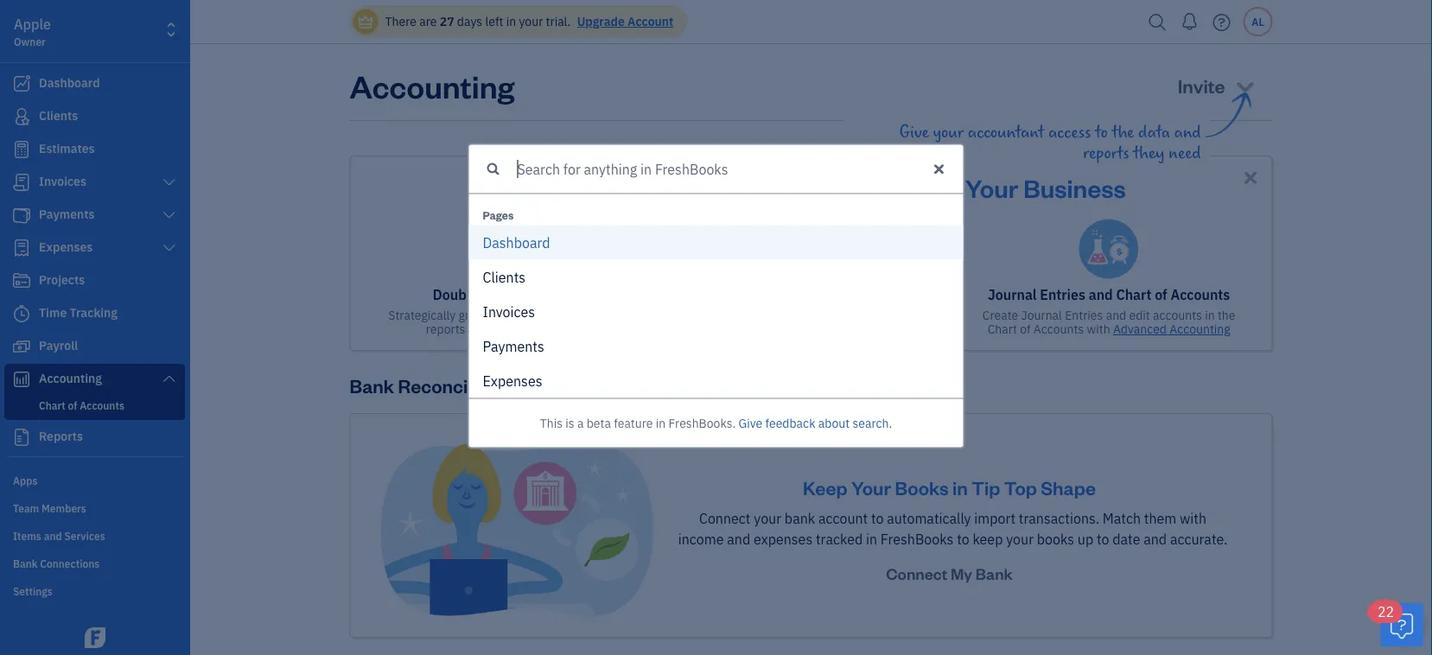 Task type: locate. For each thing, give the bounding box(es) containing it.
m
[[505, 337, 517, 355]]

1 horizontal spatial i
[[510, 303, 514, 321]]

e
[[499, 268, 506, 286], [521, 303, 528, 321], [517, 337, 525, 355], [506, 372, 513, 390], [528, 372, 536, 390]]

n right l
[[506, 268, 514, 286]]

and down i on the top of the page
[[468, 321, 489, 337]]

a right is
[[577, 415, 584, 431]]

1 vertical spatial journal
[[1021, 307, 1062, 323]]

account
[[628, 13, 674, 29]]

close image
[[1241, 168, 1261, 188]]

1 horizontal spatial o
[[522, 234, 530, 252]]

dashboard image
[[11, 75, 32, 92]]

connect inside 'button'
[[886, 564, 948, 584]]

0 horizontal spatial to
[[871, 510, 884, 528]]

bank right my
[[976, 564, 1013, 584]]

your up expenses
[[754, 510, 781, 528]]

b
[[514, 234, 522, 252]]

1 vertical spatial chevron large down image
[[161, 208, 177, 222]]

0 vertical spatial i
[[495, 268, 499, 286]]

1 vertical spatial accounting
[[522, 286, 594, 304]]

connect your bank account to automatically import transactions. match them with income and expenses tracked in freshbooks to keep your books up to date and accurate.
[[678, 510, 1228, 548]]

1 horizontal spatial chart
[[1116, 286, 1152, 304]]

chart
[[1116, 286, 1152, 304], [988, 321, 1017, 337]]

connect for my
[[886, 564, 948, 584]]

0 horizontal spatial chart
[[988, 321, 1017, 337]]

date
[[1113, 530, 1140, 548]]

0 vertical spatial connect
[[699, 510, 751, 528]]

shape
[[1041, 475, 1096, 500]]

1 vertical spatial bank
[[976, 564, 1013, 584]]

accounts
[[1171, 286, 1230, 304], [1034, 321, 1084, 337]]

double-entry accounting strategically grow your business with valuable reports and insights.
[[388, 286, 638, 337]]

h
[[506, 234, 514, 252]]

1 horizontal spatial t
[[533, 337, 538, 355]]

1 horizontal spatial the
[[1218, 307, 1236, 323]]

entries
[[1040, 286, 1086, 304], [1065, 307, 1103, 323]]

3 chevron large down image from the top
[[161, 241, 177, 255]]

accounting up business
[[522, 286, 594, 304]]

settings image
[[13, 583, 185, 597]]

and down journal entries and chart of accounts
[[1106, 307, 1126, 323]]

this
[[540, 415, 563, 431]]

are
[[419, 13, 437, 29]]

1 vertical spatial i
[[510, 303, 514, 321]]

of
[[673, 171, 696, 204], [938, 171, 960, 204], [1155, 286, 1167, 304], [1020, 321, 1031, 337]]

freshbooks image
[[81, 628, 109, 648]]

and
[[1089, 286, 1113, 304], [1106, 307, 1126, 323], [468, 321, 489, 337], [727, 530, 750, 548], [1144, 530, 1167, 548]]

e right p
[[528, 372, 536, 390]]

crown image
[[357, 13, 375, 31]]

a left d
[[530, 234, 537, 252]]

o left c
[[503, 303, 510, 321]]

create journal entries and edit accounts in the chart of accounts with
[[983, 307, 1236, 337]]

get direct line of sight into the health of your business
[[496, 171, 1126, 204]]

entries down journal entries and chart of accounts
[[1065, 307, 1103, 323]]

a
[[492, 234, 499, 252], [530, 234, 537, 252], [491, 337, 498, 355], [577, 415, 584, 431]]

health
[[857, 171, 933, 204]]

bank down strategically
[[350, 373, 394, 398]]

with inside connect your bank account to automatically import transactions. match them with income and expenses tracked in freshbooks to keep your books up to date and accurate.
[[1180, 510, 1207, 528]]

in left tip on the bottom of page
[[953, 475, 968, 500]]

is
[[566, 415, 574, 431]]

journal up create
[[988, 286, 1037, 304]]

t right l
[[514, 268, 519, 286]]

t right m
[[533, 337, 538, 355]]

1 horizontal spatial bank
[[976, 564, 1013, 584]]

with down journal entries and chart of accounts
[[1087, 321, 1110, 337]]

in right tracked
[[866, 530, 877, 548]]

1 vertical spatial chart
[[988, 321, 1017, 337]]

your
[[519, 13, 543, 29], [488, 307, 512, 323], [754, 510, 781, 528], [1006, 530, 1034, 548]]

upgrade account link
[[574, 13, 674, 29]]

a left the h
[[492, 234, 499, 252]]

0 vertical spatial t
[[514, 268, 519, 286]]

o left r
[[522, 234, 530, 252]]

1 horizontal spatial your
[[965, 171, 1019, 204]]

with left valuable
[[566, 307, 589, 323]]

i
[[483, 303, 488, 321]]

chevron large down image
[[161, 175, 177, 189], [161, 208, 177, 222], [161, 241, 177, 255]]

1 horizontal spatial connect
[[886, 564, 948, 584]]

2 horizontal spatial with
[[1180, 510, 1207, 528]]

1 vertical spatial t
[[533, 337, 538, 355]]

to right "account" on the bottom
[[871, 510, 884, 528]]

match
[[1103, 510, 1141, 528]]

to left keep
[[957, 530, 969, 548]]

with up the accurate.
[[1180, 510, 1207, 528]]

advanced accounting
[[1113, 321, 1231, 337]]

0 vertical spatial the
[[814, 171, 852, 204]]

2 vertical spatial accounting
[[1170, 321, 1231, 337]]

1 vertical spatial entries
[[1065, 307, 1103, 323]]

your left business
[[965, 171, 1019, 204]]

your left 'trial.'
[[519, 13, 543, 29]]

1 vertical spatial the
[[1218, 307, 1236, 323]]

estimate image
[[11, 141, 32, 158]]

the
[[814, 171, 852, 204], [1218, 307, 1236, 323]]

client image
[[11, 108, 32, 125]]

the right into
[[814, 171, 852, 204]]

advanced
[[1113, 321, 1167, 337]]

to right up
[[1097, 530, 1109, 548]]

days
[[457, 13, 482, 29]]

chevron large down image for invoice icon
[[161, 175, 177, 189]]

0 horizontal spatial the
[[814, 171, 852, 204]]

accounting down are
[[350, 65, 515, 106]]

e right l
[[499, 268, 506, 286]]

2 chevron large down image from the top
[[161, 208, 177, 222]]

and down them
[[1144, 530, 1167, 548]]

i right c
[[495, 268, 499, 286]]

accounting right advanced
[[1170, 321, 1231, 337]]

of right create
[[1020, 321, 1031, 337]]

d
[[483, 234, 492, 252]]

0 horizontal spatial your
[[851, 475, 891, 500]]

22
[[1378, 603, 1394, 621]]

resource center badge image
[[1380, 603, 1424, 647]]

1 horizontal spatial with
[[1087, 321, 1110, 337]]

your up "account" on the bottom
[[851, 475, 891, 500]]

1 vertical spatial o
[[503, 303, 510, 321]]

1 vertical spatial accounts
[[1034, 321, 1084, 337]]

0 horizontal spatial accounting
[[350, 65, 515, 106]]

strategically
[[388, 307, 456, 323]]

1 vertical spatial connect
[[886, 564, 948, 584]]

to
[[871, 510, 884, 528], [957, 530, 969, 548], [1097, 530, 1109, 548]]

items and services image
[[13, 528, 185, 542]]

n
[[506, 268, 514, 286], [488, 303, 496, 321], [525, 337, 533, 355], [513, 372, 521, 390]]

0 horizontal spatial t
[[514, 268, 519, 286]]

sight
[[701, 171, 760, 204]]

i right v
[[510, 303, 514, 321]]

connect inside connect your bank account to automatically import transactions. match them with income and expenses tracked in freshbooks to keep your books up to date and accurate.
[[699, 510, 751, 528]]

give
[[739, 415, 763, 431]]

double-entry accounting image
[[483, 219, 544, 279]]

1 horizontal spatial accounts
[[1171, 286, 1230, 304]]

reports
[[426, 321, 465, 337]]

accounts right create
[[1034, 321, 1084, 337]]

0 horizontal spatial bank
[[350, 373, 394, 398]]

business
[[1024, 171, 1126, 204]]

apple owner
[[14, 15, 51, 48]]

i
[[495, 268, 499, 286], [510, 303, 514, 321]]

0 horizontal spatial connect
[[699, 510, 751, 528]]

about
[[818, 415, 850, 431]]

journal
[[988, 286, 1037, 304], [1021, 307, 1062, 323]]

0 vertical spatial bank
[[350, 373, 394, 398]]

the inside create journal entries and edit accounts in the chart of accounts with
[[1218, 307, 1236, 323]]

p
[[483, 337, 491, 355]]

entries up create journal entries and edit accounts in the chart of accounts with on the right
[[1040, 286, 1086, 304]]

accounts up accounts
[[1171, 286, 1230, 304]]

in right accounts
[[1205, 307, 1215, 323]]

0 horizontal spatial o
[[503, 303, 510, 321]]

0 vertical spatial your
[[965, 171, 1019, 204]]

your left c
[[488, 307, 512, 323]]

in
[[506, 13, 516, 29], [1205, 307, 1215, 323], [656, 415, 666, 431], [953, 475, 968, 500], [866, 530, 877, 548]]

pages
[[483, 208, 514, 222]]

freshbooks
[[881, 530, 954, 548]]

beta
[[587, 415, 611, 431]]

your
[[965, 171, 1019, 204], [851, 475, 891, 500]]

journal inside create journal entries and edit accounts in the chart of accounts with
[[1021, 307, 1062, 323]]

s
[[499, 234, 506, 252], [519, 268, 526, 286], [528, 303, 535, 321], [538, 337, 544, 355], [521, 372, 528, 390], [536, 372, 542, 390]]

0 horizontal spatial with
[[566, 307, 589, 323]]

journal entries and chart of accounts
[[988, 286, 1230, 304]]

22 button
[[1369, 601, 1424, 647]]

0 vertical spatial chevron large down image
[[161, 175, 177, 189]]

connect
[[699, 510, 751, 528], [886, 564, 948, 584]]

connect up income on the bottom
[[699, 510, 751, 528]]

0 horizontal spatial accounts
[[1034, 321, 1084, 337]]

bank
[[350, 373, 394, 398], [976, 564, 1013, 584]]

of right 'line'
[[673, 171, 696, 204]]

connect down freshbooks
[[886, 564, 948, 584]]

1 chevron large down image from the top
[[161, 175, 177, 189]]

0 vertical spatial chart
[[1116, 286, 1152, 304]]

the right accounts
[[1218, 307, 1236, 323]]

2 vertical spatial chevron large down image
[[161, 241, 177, 255]]

1 horizontal spatial accounting
[[522, 286, 594, 304]]

y
[[498, 337, 505, 355]]

p a y m e n t s
[[483, 337, 544, 355]]

n right p
[[513, 372, 521, 390]]

chart image
[[11, 371, 32, 388]]

journal right create
[[1021, 307, 1062, 323]]

go to help image
[[1208, 9, 1236, 35]]

with inside double-entry accounting strategically grow your business with valuable reports and insights.
[[566, 307, 589, 323]]

t
[[514, 268, 519, 286], [533, 337, 538, 355]]

c l i e n t s
[[483, 268, 526, 286]]

accounting
[[350, 65, 515, 106], [522, 286, 594, 304], [1170, 321, 1231, 337]]



Task type: vqa. For each thing, say whether or not it's contained in the screenshot.


Task type: describe. For each thing, give the bounding box(es) containing it.
there are 27 days left in your trial. upgrade account
[[385, 13, 674, 29]]

in right feature
[[656, 415, 666, 431]]

in inside connect your bank account to automatically import transactions. match them with income and expenses tracked in freshbooks to keep your books up to date and accurate.
[[866, 530, 877, 548]]

payment image
[[11, 207, 32, 224]]

them
[[1144, 510, 1177, 528]]

direct
[[543, 171, 614, 204]]

connect my bank
[[886, 564, 1013, 584]]

line
[[619, 171, 668, 204]]

edit
[[1129, 307, 1150, 323]]

connect my bank button
[[871, 557, 1028, 591]]

accounts
[[1153, 307, 1202, 323]]

owner
[[14, 35, 46, 48]]

valuable
[[592, 307, 638, 323]]

27
[[440, 13, 454, 29]]

apple
[[14, 15, 51, 33]]

upgrade
[[577, 13, 625, 29]]

e right x
[[506, 372, 513, 390]]

p
[[498, 372, 506, 390]]

expenses
[[754, 530, 813, 548]]

0 horizontal spatial i
[[495, 268, 499, 286]]

expense image
[[11, 239, 32, 257]]

feature
[[614, 415, 653, 431]]

e x p e n s e s
[[483, 372, 542, 390]]

0 vertical spatial entries
[[1040, 286, 1086, 304]]

top
[[1004, 475, 1037, 500]]

c
[[514, 303, 521, 321]]

account
[[819, 510, 868, 528]]

create
[[983, 307, 1018, 323]]

accurate.
[[1170, 530, 1228, 548]]

connect for your
[[699, 510, 751, 528]]

n right m
[[525, 337, 533, 355]]

your inside double-entry accounting strategically grow your business with valuable reports and insights.
[[488, 307, 512, 323]]

keep
[[973, 530, 1003, 548]]

of up accounts
[[1155, 286, 1167, 304]]

Search for anything in FreshBooks text field
[[469, 145, 922, 193]]

bank connections image
[[13, 556, 185, 570]]

books
[[895, 475, 949, 500]]

chart inside create journal entries and edit accounts in the chart of accounts with
[[988, 321, 1017, 337]]

this is a beta feature in freshbooks. give feedback about search.
[[540, 415, 892, 431]]

tip
[[972, 475, 1000, 500]]

keep your books in tip top shape
[[803, 475, 1096, 500]]

a left m
[[491, 337, 498, 355]]

bank reconciliation image
[[781, 219, 841, 279]]

connect your bank account to begin matching your bank transactions image
[[378, 442, 655, 618]]

0 vertical spatial o
[[522, 234, 530, 252]]

v
[[496, 303, 503, 321]]

project image
[[11, 272, 32, 290]]

trial.
[[546, 13, 571, 29]]

2 horizontal spatial to
[[1097, 530, 1109, 548]]

in right "left"
[[506, 13, 516, 29]]

chevron large down image
[[161, 372, 177, 386]]

chevron large down image for payment icon at the top left of page
[[161, 208, 177, 222]]

transactions.
[[1019, 510, 1099, 528]]

timer image
[[11, 305, 32, 322]]

1 vertical spatial your
[[851, 475, 891, 500]]

main element
[[0, 0, 233, 655]]

n right grow
[[488, 303, 496, 321]]

c
[[483, 268, 491, 286]]

feedback
[[765, 415, 816, 431]]

l
[[491, 268, 495, 286]]

income
[[678, 530, 724, 548]]

e up insights.
[[521, 303, 528, 321]]

books
[[1037, 530, 1074, 548]]

i n v o i c e s
[[483, 303, 535, 321]]

chevron large down image for the expense icon
[[161, 241, 177, 255]]

d a s h b o a r d
[[483, 234, 550, 252]]

apps image
[[13, 473, 185, 487]]

left
[[485, 13, 503, 29]]

keep
[[803, 475, 848, 500]]

e down insights.
[[517, 337, 525, 355]]

search image
[[1144, 9, 1172, 35]]

and right income on the bottom
[[727, 530, 750, 548]]

0 vertical spatial accounts
[[1171, 286, 1230, 304]]

there
[[385, 13, 417, 29]]

tracked
[[816, 530, 863, 548]]

my
[[951, 564, 973, 584]]

search.
[[853, 415, 892, 431]]

and inside create journal entries and edit accounts in the chart of accounts with
[[1106, 307, 1126, 323]]

money image
[[11, 338, 32, 355]]

import
[[974, 510, 1016, 528]]

bank reconciliation
[[350, 373, 520, 398]]

x
[[491, 372, 498, 390]]

business
[[515, 307, 563, 323]]

grow
[[459, 307, 485, 323]]

entries inside create journal entries and edit accounts in the chart of accounts with
[[1065, 307, 1103, 323]]

bank inside connect my bank 'button'
[[976, 564, 1013, 584]]

automatically
[[887, 510, 971, 528]]

r
[[537, 234, 542, 252]]

get
[[496, 171, 538, 204]]

report image
[[11, 429, 32, 446]]

team members image
[[13, 500, 185, 514]]

reconciliation
[[398, 373, 520, 398]]

1 horizontal spatial to
[[957, 530, 969, 548]]

journal entries and chart of accounts image
[[1079, 219, 1139, 279]]

entry
[[484, 286, 518, 304]]

up
[[1078, 530, 1094, 548]]

2 horizontal spatial accounting
[[1170, 321, 1231, 337]]

in inside create journal entries and edit accounts in the chart of accounts with
[[1205, 307, 1215, 323]]

and up create journal entries and edit accounts in the chart of accounts with on the right
[[1089, 286, 1113, 304]]

accounting inside double-entry accounting strategically grow your business with valuable reports and insights.
[[522, 286, 594, 304]]

e
[[483, 372, 491, 390]]

d
[[542, 234, 550, 252]]

freshbooks.
[[669, 415, 736, 431]]

give feedback about search. link
[[739, 415, 892, 431]]

bank
[[785, 510, 815, 528]]

with inside create journal entries and edit accounts in the chart of accounts with
[[1087, 321, 1110, 337]]

your right keep
[[1006, 530, 1034, 548]]

0 vertical spatial accounting
[[350, 65, 515, 106]]

into
[[765, 171, 809, 204]]

double-
[[433, 286, 484, 304]]

and inside double-entry accounting strategically grow your business with valuable reports and insights.
[[468, 321, 489, 337]]

insights.
[[491, 321, 537, 337]]

0 vertical spatial journal
[[988, 286, 1037, 304]]

of inside create journal entries and edit accounts in the chart of accounts with
[[1020, 321, 1031, 337]]

invoice image
[[11, 174, 32, 191]]

accounts inside create journal entries and edit accounts in the chart of accounts with
[[1034, 321, 1084, 337]]

of right health
[[938, 171, 960, 204]]



